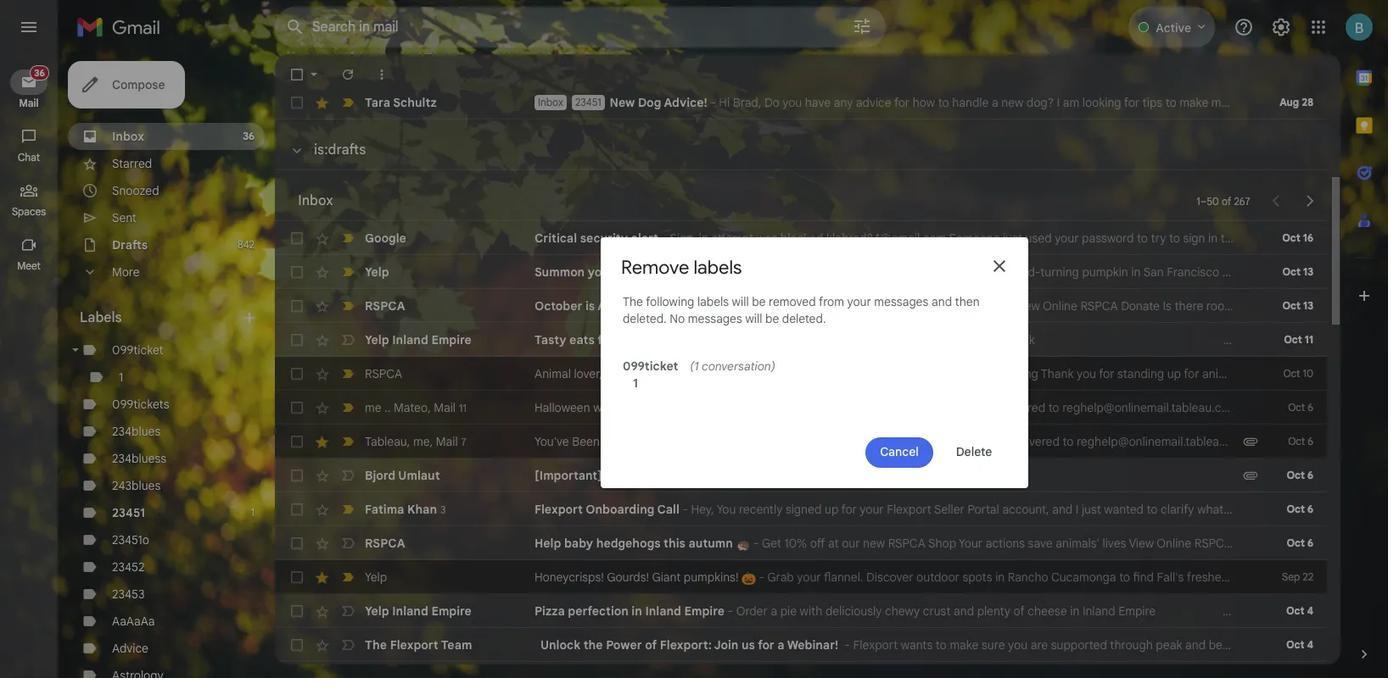 Task type: vqa. For each thing, say whether or not it's contained in the screenshot.


Task type: describe. For each thing, give the bounding box(es) containing it.
animal lover, it's time for change - act now for stricter fireworks laws and better food labelling thank you for standing up for animals view online make some no
[[535, 367, 1388, 382]]

in right sign
[[1208, 231, 1218, 246]]

inland down giant
[[645, 604, 681, 619]]

rspca for october is adoptober!
[[365, 299, 405, 314]]

not important switch for [important] - just so we're clear...
[[339, 468, 356, 485]]

mail inside heading
[[19, 97, 39, 109]]

mail heading
[[0, 97, 58, 110]]

account,
[[1002, 502, 1049, 518]]

0 horizontal spatial flexport
[[390, 638, 438, 653]]

- right the call
[[683, 502, 688, 518]]

to right tips
[[1166, 95, 1177, 110]]

for right "us"
[[758, 638, 775, 653]]

your down '[important] - just so we're clear...' link
[[860, 502, 884, 518]]

delete
[[956, 445, 992, 460]]

bank
[[1009, 333, 1035, 348]]

your
[[845, 299, 869, 314]]

3 row from the top
[[275, 255, 1378, 289]]

inland up the flexport team
[[392, 604, 428, 619]]

empire up team
[[431, 604, 472, 619]]

spaces
[[12, 205, 46, 218]]

time
[[624, 367, 648, 382]]

flannel.
[[824, 570, 863, 586]]

11 row from the top
[[275, 527, 1327, 561]]

13 row from the top
[[275, 595, 1341, 629]]

23453 link
[[112, 587, 145, 602]]

0 horizontal spatial view
[[1015, 299, 1040, 314]]

flexport:
[[660, 638, 712, 653]]

row containing tableau
[[275, 425, 1327, 459]]

oct for october is adoptober!
[[1283, 300, 1301, 312]]

to right invited
[[642, 434, 653, 450]]

23452 link
[[112, 560, 145, 575]]

1 vertical spatial there
[[1352, 502, 1381, 518]]

pumpkin
[[1082, 265, 1128, 280]]

0 horizontal spatial 1
[[119, 370, 123, 385]]

cancel
[[880, 445, 919, 460]]

advice
[[856, 95, 891, 110]]

have
[[805, 95, 831, 110]]

- left just
[[605, 468, 611, 484]]

13 for meet your perfect match today your actions save animals' lives view online rspca donate is there room on your sofa this adoptober?
[[1303, 300, 1314, 312]]

lover,
[[574, 367, 602, 382]]

28
[[1302, 96, 1314, 109]]

1 inside remove labels alert dialog
[[633, 375, 638, 391]]

advice!
[[664, 95, 707, 110]]

adoptober?
[[1330, 299, 1388, 314]]

brad,
[[733, 95, 761, 110]]

5 row from the top
[[275, 323, 1327, 357]]

advanced search options image
[[845, 9, 879, 43]]

099ticket inside remove labels alert dialog
[[623, 359, 678, 374]]

0 horizontal spatial just
[[1003, 231, 1022, 246]]

2 horizontal spatial you
[[1227, 502, 1246, 518]]

4 yelp from the top
[[365, 604, 389, 619]]

a left webinar!
[[778, 638, 785, 653]]

main menu image
[[19, 17, 39, 37]]

3
[[440, 504, 446, 516]]

was
[[757, 231, 778, 246]]

room
[[1206, 299, 1234, 314]]

schultz
[[393, 95, 437, 110]]

the for the following labels will be removed from your messages and then deleted. no messages will be deleted.
[[623, 294, 643, 309]]

1 deleted. from the left
[[623, 311, 667, 326]]

actions
[[872, 299, 911, 314]]

best,
[[1288, 95, 1315, 110]]

join
[[714, 638, 739, 653]]

help
[[535, 536, 561, 552]]

1 tara from the left
[[365, 95, 390, 110]]

0 vertical spatial labels
[[694, 256, 742, 279]]

1 vertical spatial the
[[584, 638, 603, 653]]

new
[[610, 95, 635, 110]]

36
[[243, 130, 255, 143]]

0 vertical spatial there
[[1175, 299, 1203, 314]]

oct 13 for get outdoorsy, go all in on halloween, and pick a head-turning pumpkin in san francisco ͏ ͏ ͏ ͏ ͏ ͏͏ ͏ ͏ ͏ ͏ ͏͏ ͏ ͏ ͏ ͏ ͏͏ ͏ ͏ ͏ ͏ ͏͏ ͏ ͏ ͏ ͏ ͏͏ ͏ ͏ ͏ ͏ ͏͏ ͏ ͏ ͏ ͏ ͏͏ ͏ ͏ ͏ ͏ ͏͏ ͏ ͏ ͏ ͏ ͏͏ ͏ ͏ ͏ ͏ ͏͏ ͏
[[1283, 266, 1314, 278]]

dog
[[638, 95, 661, 110]]

in right cheese
[[1070, 604, 1080, 619]]

easier.
[[1250, 95, 1285, 110]]

5 not important switch from the top
[[339, 637, 356, 654]]

2 vertical spatial inbox
[[298, 193, 333, 210]]

hey,
[[691, 502, 714, 518]]

what
[[1197, 502, 1224, 518]]

inbox link
[[112, 129, 144, 144]]

blocked
[[781, 231, 823, 246]]

842
[[238, 238, 255, 251]]

your right used
[[1055, 231, 1079, 246]]

0 horizontal spatial online
[[1043, 299, 1078, 314]]

rspca for animal lover, it's time for change
[[365, 367, 402, 382]]

row containing fatima khan
[[275, 493, 1388, 527]]

..
[[385, 400, 391, 415]]

perfection
[[568, 604, 629, 619]]

oct 6 for [important] - just so we're clear...
[[1287, 469, 1314, 482]]

0 horizontal spatial on
[[871, 265, 885, 280]]

0 horizontal spatial 23451
[[112, 506, 145, 521]]

settings image
[[1271, 17, 1291, 37]]

- down recently
[[750, 536, 762, 552]]

inland down 'cucamonga'
[[1083, 604, 1116, 619]]

aug
[[1280, 96, 1299, 109]]

and left pick
[[950, 265, 970, 280]]

- left 'hi'
[[710, 95, 716, 110]]

delete button
[[940, 437, 1008, 468]]

1 vertical spatial view
[[1246, 367, 1271, 382]]

important according to google magic. switch for rspca
[[339, 298, 356, 315]]

- right 👻 image
[[736, 265, 741, 280]]

your left best
[[588, 265, 614, 280]]

a right pick
[[998, 265, 1005, 280]]

order
[[736, 604, 768, 619]]

234bluess link
[[112, 451, 166, 467]]

from
[[819, 294, 844, 309]]

team
[[441, 638, 472, 653]]

clear...
[[693, 468, 734, 484]]

1 vertical spatial online
[[1274, 367, 1309, 382]]

13 for get outdoorsy, go all in on halloween, and pick a head-turning pumpkin in san francisco ͏ ͏ ͏ ͏ ͏ ͏͏ ͏ ͏ ͏ ͏ ͏͏ ͏ ͏ ͏ ͏ ͏͏ ͏ ͏ ͏ ͏ ͏͏ ͏ ͏ ͏ ͏ ͏͏ ͏ ͏ ͏ ͏ ͏͏ ͏ ͏ ͏ ͏ ͏͏ ͏ ͏ ͏ ͏ ͏͏ ͏ ͏ ͏ ͏ ͏͏ ͏ ͏ ͏ ͏ ͏͏ ͏
[[1303, 266, 1314, 278]]

dog?
[[1027, 95, 1054, 110]]

- right alert
[[661, 231, 667, 246]]

unlock the power of flexport: join us for a webinar! -
[[535, 638, 853, 653]]

spaces heading
[[0, 205, 58, 219]]

2 yelp from the top
[[365, 333, 389, 348]]

inland up (1
[[692, 333, 728, 348]]

october is adoptober! - meet your perfect match today your actions save animals' lives view online rspca donate is there room on your sofa this adoptober?
[[535, 299, 1388, 314]]

summon
[[535, 265, 585, 280]]

without
[[894, 333, 935, 348]]

meals
[[859, 333, 891, 348]]

attempt
[[711, 231, 753, 246]]

remove labels heading
[[621, 256, 742, 279]]

0 horizontal spatial messages
[[688, 311, 742, 326]]

inbox inside row
[[538, 96, 563, 109]]

me .. mateo , mail 11
[[365, 400, 467, 415]]

to right sign
[[1221, 231, 1232, 246]]

1 vertical spatial is
[[1341, 502, 1349, 518]]

tips
[[1143, 95, 1163, 110]]

4 row from the top
[[275, 289, 1388, 323]]

search in mail image
[[280, 12, 311, 42]]

get
[[744, 265, 764, 280]]

how
[[913, 95, 935, 110]]

adoptober!
[[598, 299, 663, 314]]

blocke
[[1354, 231, 1388, 246]]

remove labels alert dialog
[[601, 237, 1028, 488]]

- right 🎃 "icon"
[[759, 570, 765, 586]]

important because you marked it as important. switch for rspca
[[339, 366, 356, 383]]

a right for.
[[1384, 502, 1388, 518]]

1 horizontal spatial looking
[[1279, 502, 1317, 518]]

in left attempt
[[699, 231, 708, 246]]

0 horizontal spatial me
[[365, 400, 382, 415]]

inbox main content
[[275, 0, 1388, 679]]

a left pie
[[771, 604, 777, 619]]

for right signed
[[841, 502, 857, 518]]

navigation containing mail
[[0, 54, 59, 679]]

in down honeycrisps! gourds! giant pumpkins!
[[632, 604, 642, 619]]

sofa
[[1281, 299, 1305, 314]]

halloween,
[[888, 265, 947, 280]]

1 horizontal spatial 11
[[1305, 333, 1314, 346]]

following
[[646, 294, 694, 309]]

1 horizontal spatial tableau
[[655, 434, 698, 450]]

0 horizontal spatial tableau
[[365, 434, 407, 449]]

khan
[[407, 502, 437, 517]]

signed
[[786, 502, 822, 518]]

watching
[[593, 401, 642, 416]]

1 vertical spatial be
[[765, 311, 779, 326]]

halloween
[[535, 401, 590, 416]]

1 horizontal spatial flexport
[[535, 502, 583, 518]]

find
[[783, 333, 806, 348]]

eats
[[569, 333, 595, 348]]

yelp inland empire for pizza perfection in inland empire
[[365, 604, 472, 619]]

to right how
[[938, 95, 949, 110]]

my
[[1212, 95, 1228, 110]]

removed
[[769, 294, 816, 309]]

0 vertical spatial up
[[1167, 367, 1181, 382]]

aaaaaa
[[112, 614, 155, 630]]

portal
[[968, 502, 999, 518]]

for right now
[[767, 367, 783, 382]]

3 yelp from the top
[[365, 570, 387, 586]]

show more messages. image
[[1317, 142, 1320, 159]]

to left "clarify"
[[1147, 502, 1158, 518]]

mail for me
[[434, 400, 456, 415]]

oct 13 for meet your perfect match today your actions save animals' lives view online rspca donate is there room on your sofa this adoptober?
[[1283, 300, 1314, 312]]

mail for tableau
[[436, 434, 458, 449]]

- grab your flannel. discover outdoor spots in rancho cucamonga to find fall's freshest harvest.͏ ͏ ͏ ͏ ͏ ͏͏ ͏ ͏ ͏ ͏ ͏͏ ͏ ͏ ͏ ͏ ͏͏ ͏ ͏ ͏ ͏ ͏͏ ͏ ͏ ͏ ͏ ͏͏ ͏ ͏ ͏ ͏ ͏͏ ͏ ͏ ͏ ͏ ͏͏ ͏ ͏
[[756, 570, 1388, 586]]

234blues
[[112, 424, 161, 440]]

1 horizontal spatial of
[[1014, 604, 1025, 619]]

inland up mateo
[[392, 333, 428, 348]]

0 vertical spatial be
[[752, 294, 766, 309]]

tableau , me , mail 7
[[365, 434, 467, 449]]

1 vertical spatial up
[[825, 502, 839, 518]]

meet inside row
[[675, 299, 702, 314]]

[important] - just so we're clear... link
[[535, 468, 1234, 485]]

and inside the following labels will be removed from your messages and then deleted. no messages will be deleted.
[[932, 294, 952, 309]]

0 vertical spatial messages
[[874, 294, 929, 309]]

important mainly because you often read messages with this label. switch
[[339, 501, 356, 518]]

empire up conversation)
[[731, 333, 771, 348]]

cancel button
[[866, 437, 933, 468]]

movie
[[645, 401, 677, 416]]

help baby hedgehogs this autumn
[[535, 536, 736, 552]]

you've been invited to tableau cloud link
[[535, 434, 1234, 451]]

to left find
[[1119, 570, 1130, 586]]

0 horizontal spatial looking
[[1083, 95, 1121, 110]]

0 vertical spatial is
[[1163, 299, 1172, 314]]

🦔 image
[[736, 538, 750, 552]]

oct for critical security alert
[[1282, 232, 1301, 244]]

standing
[[1118, 367, 1164, 382]]

2 google from the left
[[1312, 231, 1351, 246]]

you
[[717, 502, 736, 518]]

your left sofa
[[1254, 299, 1278, 314]]

meet inside heading
[[17, 260, 41, 272]]

1 oct 4 from the top
[[1286, 605, 1314, 618]]

not important switch for help baby hedgehogs this autumn
[[339, 535, 356, 552]]

sign-
[[670, 231, 699, 246]]

conversation)
[[702, 359, 775, 374]]

, down mateo
[[407, 434, 410, 449]]

0 vertical spatial will
[[732, 294, 749, 309]]

not important switch for tasty eats for under $10 in inland empire
[[339, 332, 356, 349]]



Task type: locate. For each thing, give the bounding box(es) containing it.
3 important because you marked it as important. switch from the top
[[339, 434, 356, 451]]

meet down spaces heading
[[17, 260, 41, 272]]

of right plenty in the right bottom of the page
[[1014, 604, 1025, 619]]

mail left 7
[[436, 434, 458, 449]]

the inside the following labels will be removed from your messages and then deleted. no messages will be deleted.
[[623, 294, 643, 309]]

up right signed
[[825, 502, 839, 518]]

just
[[613, 468, 638, 484]]

fireworks
[[827, 367, 877, 382]]

1 horizontal spatial me
[[413, 434, 430, 449]]

0 horizontal spatial i
[[1057, 95, 1060, 110]]

1 vertical spatial 23451
[[112, 506, 145, 521]]

1 vertical spatial labels
[[697, 294, 729, 309]]

animals'
[[942, 299, 986, 314]]

, for me
[[430, 434, 433, 449]]

- up $10 on the left of the page
[[666, 299, 672, 314]]

-
[[710, 95, 716, 110], [661, 231, 667, 246], [736, 265, 741, 280], [666, 299, 672, 314], [712, 367, 718, 382], [605, 468, 611, 484], [683, 502, 688, 518], [750, 536, 762, 552], [759, 570, 765, 586], [728, 604, 733, 619], [845, 638, 850, 653]]

your left account.
[[1235, 231, 1259, 246]]

for right time
[[650, 367, 666, 382]]

10 row from the top
[[275, 493, 1388, 527]]

october left is
[[535, 299, 582, 314]]

row containing me
[[275, 391, 1327, 425]]

row containing bjord umlaut
[[275, 459, 1327, 493]]

1 horizontal spatial meet
[[675, 299, 702, 314]]

us
[[742, 638, 755, 653]]

23451 inside inbox main content
[[575, 96, 601, 109]]

deliciously
[[826, 604, 882, 619]]

cheese
[[1028, 604, 1067, 619]]

1 vertical spatial will
[[745, 311, 762, 326]]

this down the call
[[664, 536, 686, 552]]

0 horizontal spatial inbox
[[112, 129, 144, 144]]

1 vertical spatial me
[[413, 434, 430, 449]]

for
[[894, 95, 910, 110], [1124, 95, 1140, 110], [598, 333, 614, 348], [650, 367, 666, 382], [767, 367, 783, 382], [1099, 367, 1115, 382], [1184, 367, 1199, 382], [841, 502, 857, 518], [758, 638, 775, 653]]

0 vertical spatial 4
[[1307, 605, 1314, 618]]

the for the flexport team
[[365, 638, 387, 653]]

account.
[[1262, 231, 1309, 246]]

will down 👻 image
[[732, 294, 749, 309]]

month!
[[680, 401, 718, 416]]

6 row from the top
[[275, 357, 1388, 391]]

2 4 from the top
[[1307, 639, 1314, 652]]

handle
[[952, 95, 989, 110]]

grab
[[768, 570, 794, 586]]

🎃 image
[[742, 572, 756, 586]]

for left how
[[894, 95, 910, 110]]

0 vertical spatial important according to google magic. switch
[[339, 230, 356, 247]]

2 important according to google magic. switch from the top
[[339, 264, 356, 281]]

advice
[[112, 642, 148, 657]]

oct 6 for halloween watching movie month!
[[1288, 401, 1314, 414]]

1 horizontal spatial october
[[646, 265, 694, 280]]

23451 left new
[[575, 96, 601, 109]]

1 vertical spatial on
[[1237, 299, 1251, 314]]

9 row from the top
[[275, 459, 1327, 493]]

deleted. up 'tasty eats for under $10 in inland empire'
[[623, 311, 667, 326]]

all
[[844, 265, 856, 280]]

1 vertical spatial october
[[535, 299, 582, 314]]

1 horizontal spatial is
[[1341, 502, 1349, 518]]

- left act
[[712, 367, 718, 382]]

oct 13 up oct 11
[[1283, 300, 1314, 312]]

- down deliciously
[[845, 638, 850, 653]]

there left the room
[[1175, 299, 1203, 314]]

4 important because you marked it as important. switch from the top
[[339, 569, 356, 586]]

animal
[[535, 367, 571, 382]]

be down the get
[[752, 294, 766, 309]]

labelling
[[993, 367, 1038, 382]]

go
[[827, 265, 841, 280]]

11
[[1305, 333, 1314, 346], [459, 402, 467, 415]]

labels
[[694, 256, 742, 279], [697, 294, 729, 309]]

view right animals
[[1246, 367, 1271, 382]]

pick
[[973, 265, 995, 280]]

0 horizontal spatial there
[[1175, 299, 1203, 314]]

meet down yet
[[675, 299, 702, 314]]

[important]
[[535, 468, 602, 484]]

chat heading
[[0, 151, 58, 165]]

1 13 from the top
[[1303, 266, 1314, 278]]

oct for halloween watching movie month!
[[1288, 401, 1305, 414]]

wanted
[[1104, 502, 1144, 518]]

in left san
[[1131, 265, 1141, 280]]

2 row from the top
[[275, 221, 1388, 255]]

to right try
[[1169, 231, 1180, 246]]

2 horizontal spatial 1
[[633, 375, 638, 391]]

for left animals
[[1184, 367, 1199, 382]]

1 horizontal spatial tara
[[1318, 95, 1341, 110]]

243blues link
[[112, 479, 161, 494]]

1 vertical spatial looking
[[1279, 502, 1317, 518]]

23451 link
[[112, 506, 145, 521]]

outdoorsy,
[[767, 265, 824, 280]]

oct 13 down the oct 16
[[1283, 266, 1314, 278]]

Search in mail search field
[[275, 7, 886, 48]]

1 horizontal spatial the
[[623, 294, 643, 309]]

0 vertical spatial inbox
[[538, 96, 563, 109]]

inland
[[392, 333, 428, 348], [692, 333, 728, 348], [392, 604, 428, 619], [645, 604, 681, 619], [1083, 604, 1116, 619]]

the
[[988, 333, 1006, 348], [584, 638, 603, 653]]

row
[[275, 86, 1341, 120], [275, 221, 1388, 255], [275, 255, 1378, 289], [275, 289, 1388, 323], [275, 323, 1327, 357], [275, 357, 1388, 391], [275, 391, 1327, 425], [275, 425, 1327, 459], [275, 459, 1327, 493], [275, 493, 1388, 527], [275, 527, 1327, 561], [275, 561, 1388, 595], [275, 595, 1341, 629], [275, 629, 1327, 663], [275, 663, 1327, 679]]

tasty
[[535, 333, 566, 348]]

call
[[657, 502, 680, 518]]

deleted. down 'removed'
[[782, 311, 826, 326]]

6 for you've been invited to tableau cloud
[[1308, 435, 1314, 448]]

0 horizontal spatial this
[[664, 536, 686, 552]]

and right laws at the right of the page
[[906, 367, 927, 382]]

1 yelp from the top
[[365, 265, 389, 280]]

oct for [important] - just so we're clear...
[[1287, 469, 1305, 482]]

there right for.
[[1352, 502, 1381, 518]]

snoozed
[[112, 183, 159, 199]]

099ticket down 'tasty eats for under $10 in inland empire'
[[623, 359, 678, 374]]

for left standing
[[1099, 367, 1115, 382]]

be
[[752, 294, 766, 309], [765, 311, 779, 326]]

labels down yet
[[697, 294, 729, 309]]

cloud
[[700, 434, 732, 450]]

find
[[1133, 570, 1154, 586]]

1 horizontal spatial messages
[[874, 294, 929, 309]]

mail down mail, 36 unread messages icon
[[19, 97, 39, 109]]

rspca for help baby hedgehogs this autumn
[[365, 536, 405, 552]]

0 vertical spatial the
[[988, 333, 1006, 348]]

1 horizontal spatial on
[[1237, 299, 1251, 314]]

no
[[1376, 367, 1388, 382]]

fall's
[[1157, 570, 1184, 586]]

your down 👻 image
[[705, 299, 729, 314]]

1 horizontal spatial 23451
[[575, 96, 601, 109]]

on right all
[[871, 265, 885, 280]]

the flexport team
[[365, 638, 472, 653]]

seller
[[934, 502, 965, 518]]

oct 16
[[1282, 232, 1314, 244]]

clarify
[[1161, 502, 1194, 518]]

2 tara from the left
[[1318, 95, 1341, 110]]

for left tips
[[1124, 95, 1140, 110]]

14 row from the top
[[275, 629, 1327, 663]]

more
[[112, 265, 140, 280]]

1 vertical spatial important according to google magic. switch
[[339, 264, 356, 281]]

inbox
[[538, 96, 563, 109], [112, 129, 144, 144], [298, 193, 333, 210]]

looking
[[1083, 95, 1121, 110], [1279, 502, 1317, 518]]

remove
[[621, 256, 689, 279]]

tableau down ..
[[365, 434, 407, 449]]

6 for [important] - just so we're clear...
[[1308, 469, 1314, 482]]

0 vertical spatial on
[[871, 265, 885, 280]]

yelp inland empire up me .. mateo , mail 11 at the bottom of the page
[[365, 333, 472, 348]]

0 horizontal spatial is
[[1163, 299, 1172, 314]]

0 horizontal spatial meet
[[17, 260, 41, 272]]

online
[[1043, 299, 1078, 314], [1274, 367, 1309, 382]]

1 vertical spatial i
[[1076, 502, 1079, 518]]

1 horizontal spatial google
[[1312, 231, 1351, 246]]

oct for flexport onboarding call
[[1287, 503, 1305, 516]]

chat
[[18, 151, 40, 164]]

1 horizontal spatial 099ticket
[[623, 359, 678, 374]]

15 row from the top
[[275, 663, 1327, 679]]

2 vertical spatial mail
[[436, 434, 458, 449]]

11 up 10
[[1305, 333, 1314, 346]]

1 vertical spatial 11
[[459, 402, 467, 415]]

me left ..
[[365, 400, 382, 415]]

mail right mateo
[[434, 400, 456, 415]]

and right crust
[[954, 604, 974, 619]]

2 13 from the top
[[1303, 300, 1314, 312]]

invited
[[603, 434, 639, 450]]

flexport onboarding call - hey, you recently signed up for your flexport seller portal account, and i just wanted to clarify what you were looking for. is there a
[[535, 502, 1388, 518]]

row containing tara schultz
[[275, 86, 1341, 120]]

hi
[[719, 95, 730, 110]]

0 vertical spatial the
[[623, 294, 643, 309]]

to left try
[[1137, 231, 1148, 246]]

for right the "eats"
[[598, 333, 614, 348]]

tab list
[[1341, 54, 1388, 618]]

0 vertical spatial me
[[365, 400, 382, 415]]

in right spots
[[995, 570, 1005, 586]]

me down me .. mateo , mail 11 at the bottom of the page
[[413, 434, 430, 449]]

0 vertical spatial you
[[783, 95, 802, 110]]

view right lives
[[1015, 299, 1040, 314]]

0 vertical spatial this
[[1308, 299, 1327, 314]]

11 inside me .. mateo , mail 11
[[459, 402, 467, 415]]

tasty eats for under $10 in inland empire
[[535, 333, 771, 348]]

freshest
[[1187, 570, 1232, 586]]

0 horizontal spatial the
[[365, 638, 387, 653]]

099ticket link
[[112, 343, 163, 358]]

0 horizontal spatial 099ticket
[[112, 343, 163, 358]]

1 vertical spatial mail
[[434, 400, 456, 415]]

1 horizontal spatial deleted.
[[782, 311, 826, 326]]

0 vertical spatial online
[[1043, 299, 1078, 314]]

0 horizontal spatial october
[[535, 299, 582, 314]]

the left bank on the right of page
[[988, 333, 1006, 348]]

important mainly because it was sent directly to you. switch
[[339, 400, 356, 417]]

2 vertical spatial you
[[1227, 502, 1246, 518]]

bjord
[[365, 468, 395, 484]]

important according to google magic. switch for yelp
[[339, 264, 356, 281]]

3 not important switch from the top
[[339, 535, 356, 552]]

2 horizontal spatial inbox
[[538, 96, 563, 109]]

oct for you've been invited to tableau cloud
[[1288, 435, 1305, 448]]

be down 'removed'
[[765, 311, 779, 326]]

oct for pizza perfection in inland empire
[[1286, 605, 1305, 618]]

halloween watching movie month!
[[535, 401, 718, 416]]

13 down 16
[[1303, 266, 1314, 278]]

12 row from the top
[[275, 561, 1388, 595]]

important because you marked it as important. switch for tara schultz
[[339, 94, 356, 111]]

1 vertical spatial yelp inland empire
[[365, 604, 472, 619]]

oct 6 for you've been invited to tableau cloud
[[1288, 435, 1314, 448]]

0 vertical spatial october
[[646, 265, 694, 280]]

i left wanted
[[1076, 502, 1079, 518]]

0 horizontal spatial you
[[783, 95, 802, 110]]

1 vertical spatial you
[[1077, 367, 1096, 382]]

1 vertical spatial inbox
[[112, 129, 144, 144]]

row containing the flexport team
[[275, 629, 1327, 663]]

row containing google
[[275, 221, 1388, 255]]

1 oct 13 from the top
[[1283, 266, 1314, 278]]

1 vertical spatial the
[[365, 638, 387, 653]]

8 row from the top
[[275, 425, 1327, 459]]

best
[[617, 265, 643, 280]]

important because you marked it as important. switch left tara schultz
[[339, 94, 356, 111]]

messages right the no
[[688, 311, 742, 326]]

in right all
[[859, 265, 868, 280]]

1 horizontal spatial i
[[1076, 502, 1079, 518]]

empire down find
[[1119, 604, 1156, 619]]

2 important because you marked it as important. switch from the top
[[339, 366, 356, 383]]

0 horizontal spatial deleted.
[[623, 311, 667, 326]]

and right account,
[[1052, 502, 1073, 518]]

, for mateo
[[428, 400, 431, 415]]

and left then at top right
[[932, 294, 952, 309]]

yelp inland empire for tasty eats for under $10 in inland empire
[[365, 333, 472, 348]]

1 vertical spatial 4
[[1307, 639, 1314, 652]]

0 horizontal spatial google
[[365, 231, 406, 246]]

0 vertical spatial looking
[[1083, 95, 1121, 110]]

important according to google magic. switch for google
[[339, 230, 356, 247]]

important because you marked it as important. switch
[[339, 94, 356, 111], [339, 366, 356, 383], [339, 434, 356, 451], [339, 569, 356, 586]]

1 yelp inland empire from the top
[[365, 333, 472, 348]]

1 horizontal spatial just
[[1082, 502, 1101, 518]]

the left team
[[365, 638, 387, 653]]

2 oct 13 from the top
[[1283, 300, 1314, 312]]

👻 image
[[718, 266, 733, 281]]

this
[[1308, 299, 1327, 314], [664, 536, 686, 552]]

6 for halloween watching movie month!
[[1308, 401, 1314, 414]]

1 vertical spatial meet
[[675, 299, 702, 314]]

your inside the following labels will be removed from your messages and then deleted. no messages will be deleted.
[[847, 294, 871, 309]]

empire up me .. mateo , mail 11 at the bottom of the page
[[431, 333, 472, 348]]

of
[[1014, 604, 1025, 619], [645, 638, 657, 653]]

will left match
[[745, 311, 762, 326]]

you left were
[[1227, 502, 1246, 518]]

1 horizontal spatial this
[[1308, 299, 1327, 314]]

1 important according to google magic. switch from the top
[[339, 230, 356, 247]]

laws
[[880, 367, 903, 382]]

1 horizontal spatial 1
[[251, 507, 255, 519]]

unlock
[[540, 638, 581, 653]]

october up following
[[646, 265, 694, 280]]

just left used
[[1003, 231, 1022, 246]]

4 not important switch from the top
[[339, 603, 356, 620]]

sign
[[1183, 231, 1205, 246]]

giant
[[652, 570, 681, 586]]

security
[[580, 231, 628, 246]]

tara
[[365, 95, 390, 110], [1318, 95, 1341, 110]]

1 4 from the top
[[1307, 605, 1314, 618]]

1 horizontal spatial online
[[1274, 367, 1309, 382]]

1 vertical spatial this
[[664, 536, 686, 552]]

6
[[1308, 401, 1314, 414], [1308, 435, 1314, 448], [1308, 469, 1314, 482], [1308, 503, 1314, 516], [1308, 537, 1314, 550]]

autumn
[[689, 536, 733, 552]]

1 vertical spatial just
[[1082, 502, 1101, 518]]

0 vertical spatial 11
[[1305, 333, 1314, 346]]

oct for summon your best october yet
[[1283, 266, 1301, 278]]

important because you marked it as important. switch up important mainly because it was sent directly to you. switch
[[339, 366, 356, 383]]

thank
[[1041, 367, 1074, 382]]

mail, 36 unread messages image
[[28, 70, 48, 86]]

onboarding
[[586, 502, 654, 518]]

in right $10 on the left of the page
[[678, 333, 689, 348]]

labels inside the following labels will be removed from your messages and then deleted. no messages will be deleted.
[[697, 294, 729, 309]]

labels heading
[[80, 310, 241, 327]]

1 horizontal spatial the
[[988, 333, 1006, 348]]

1 horizontal spatial up
[[1167, 367, 1181, 382]]

meet heading
[[0, 260, 58, 273]]

important according to google magic. switch
[[339, 230, 356, 247], [339, 264, 356, 281], [339, 298, 356, 315]]

243blues
[[112, 479, 161, 494]]

messages
[[874, 294, 929, 309], [688, 311, 742, 326]]

tableau up we're
[[655, 434, 698, 450]]

pumpkins!
[[684, 570, 739, 586]]

23451 up 23451o link
[[112, 506, 145, 521]]

drafts
[[112, 238, 148, 253]]

1 important because you marked it as important. switch from the top
[[339, 94, 356, 111]]

0 vertical spatial 23451
[[575, 96, 601, 109]]

oct 10
[[1283, 367, 1314, 380]]

0 horizontal spatial the
[[584, 638, 603, 653]]

hedgehogs
[[596, 536, 661, 552]]

save
[[914, 299, 939, 314]]

your right grab
[[797, 570, 821, 586]]

important because you marked it as important. switch for yelp
[[339, 569, 356, 586]]

16
[[1303, 232, 1314, 244]]

3 important according to google magic. switch from the top
[[339, 298, 356, 315]]

on right the room
[[1237, 299, 1251, 314]]

7 row from the top
[[275, 391, 1327, 425]]

tara right the 28
[[1318, 95, 1341, 110]]

1 not important switch from the top
[[339, 332, 356, 349]]

0 vertical spatial yelp inland empire
[[365, 333, 472, 348]]

labels down attempt
[[694, 256, 742, 279]]

0 vertical spatial oct 13
[[1283, 266, 1314, 278]]

1 row from the top
[[275, 86, 1341, 120]]

0 vertical spatial view
[[1015, 299, 1040, 314]]

1 vertical spatial of
[[645, 638, 657, 653]]

1 horizontal spatial you
[[1077, 367, 1096, 382]]

2 deleted. from the left
[[782, 311, 826, 326]]

now
[[742, 367, 764, 382]]

flexport down [important]
[[535, 502, 583, 518]]

2 horizontal spatial flexport
[[887, 502, 932, 518]]

2 not important switch from the top
[[339, 468, 356, 485]]

0 vertical spatial of
[[1014, 604, 1025, 619]]

recently
[[739, 502, 783, 518]]

delicious
[[809, 333, 856, 348]]

navigation
[[0, 54, 59, 679]]

not important switch
[[339, 332, 356, 349], [339, 468, 356, 485], [339, 535, 356, 552], [339, 603, 356, 620], [339, 637, 356, 654]]

aaaaaa link
[[112, 614, 155, 630]]

flexport left the seller
[[887, 502, 932, 518]]

discover
[[866, 570, 913, 586]]

this right sofa
[[1308, 299, 1327, 314]]

1 google from the left
[[365, 231, 406, 246]]

the inside inbox main content
[[365, 638, 387, 653]]

a left 'new'
[[992, 95, 998, 110]]

in
[[699, 231, 708, 246], [1208, 231, 1218, 246], [859, 265, 868, 280], [1131, 265, 1141, 280], [678, 333, 689, 348], [995, 570, 1005, 586], [632, 604, 642, 619], [1070, 604, 1080, 619]]

2 oct 4 from the top
[[1286, 639, 1314, 652]]

just left wanted
[[1082, 502, 1101, 518]]

234bluess
[[112, 451, 166, 467]]

13 up oct 11
[[1303, 300, 1314, 312]]

1 vertical spatial oct 13
[[1283, 300, 1314, 312]]

yelp inland empire up the flexport team
[[365, 604, 472, 619]]

food
[[965, 367, 990, 382]]

- left order
[[728, 604, 733, 619]]

oct for animal lover, it's time for change
[[1283, 367, 1300, 380]]

empire down pumpkins!
[[684, 604, 725, 619]]

looking left for.
[[1279, 502, 1317, 518]]

1 horizontal spatial there
[[1352, 502, 1381, 518]]

2 yelp inland empire from the top
[[365, 604, 472, 619]]

0 vertical spatial meet
[[17, 260, 41, 272]]

drafts link
[[112, 238, 148, 253]]



